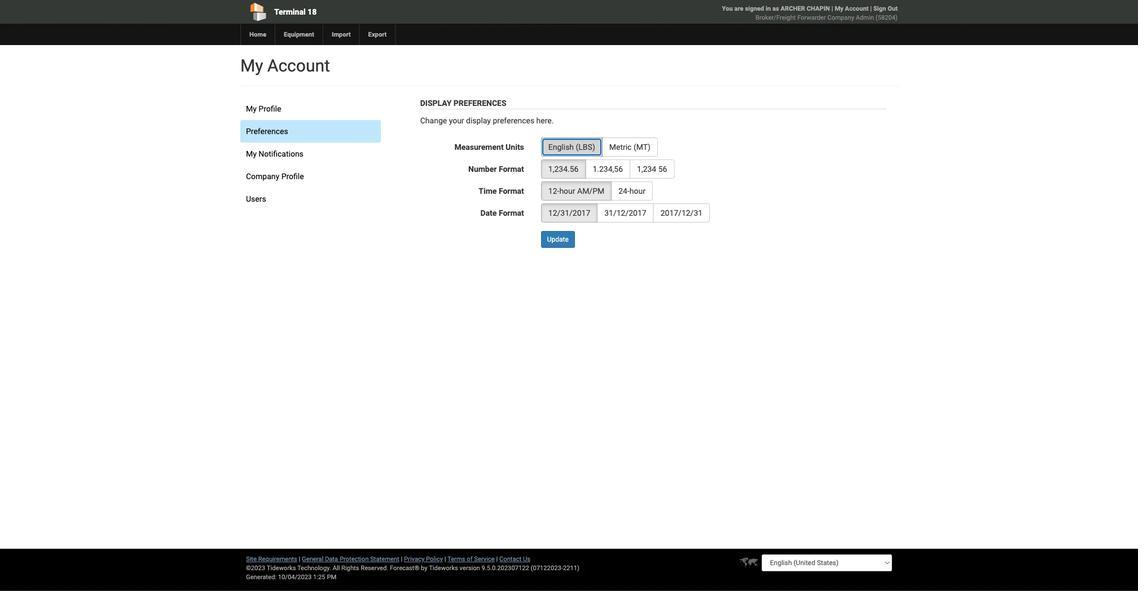 Task type: locate. For each thing, give the bounding box(es) containing it.
18
[[308, 7, 317, 16]]

my account link
[[835, 5, 869, 12]]

1 horizontal spatial company
[[828, 14, 854, 21]]

account up the admin
[[845, 5, 869, 12]]

contact
[[499, 556, 521, 563]]

format right time
[[499, 186, 524, 196]]

tideworks
[[429, 565, 458, 572]]

rights
[[341, 565, 359, 572]]

profile up my notifications
[[259, 104, 281, 113]]

version
[[460, 565, 480, 572]]

0 vertical spatial account
[[845, 5, 869, 12]]

2 hour from the left
[[630, 186, 645, 196]]

(mt)
[[634, 142, 651, 152]]

(07122023-
[[531, 565, 563, 572]]

1 horizontal spatial hour
[[630, 186, 645, 196]]

metric
[[609, 142, 632, 152]]

reserved.
[[361, 565, 388, 572]]

0 horizontal spatial hour
[[559, 186, 575, 196]]

service
[[474, 556, 495, 563]]

©2023 tideworks
[[246, 565, 296, 572]]

1,234.56
[[548, 164, 579, 174]]

date
[[480, 208, 497, 218]]

1 vertical spatial format
[[499, 186, 524, 196]]

display
[[466, 116, 491, 125]]

in
[[766, 5, 771, 12]]

hour
[[559, 186, 575, 196], [630, 186, 645, 196]]

my for my profile
[[246, 104, 257, 113]]

as
[[772, 5, 779, 12]]

company
[[828, 14, 854, 21], [246, 172, 279, 181]]

0 vertical spatial profile
[[259, 104, 281, 113]]

|
[[832, 5, 833, 12], [870, 5, 872, 12], [299, 556, 300, 563], [401, 556, 402, 563], [444, 556, 446, 563], [496, 556, 498, 563]]

1 vertical spatial company
[[246, 172, 279, 181]]

preferences down my profile
[[246, 127, 288, 136]]

2 format from the top
[[499, 186, 524, 196]]

my right chapin
[[835, 5, 843, 12]]

statement
[[370, 556, 399, 563]]

profile
[[259, 104, 281, 113], [281, 172, 304, 181]]

measurement units
[[454, 142, 524, 152]]

profile for company profile
[[281, 172, 304, 181]]

sign
[[873, 5, 886, 12]]

home
[[249, 31, 266, 38]]

my
[[835, 5, 843, 12], [240, 56, 263, 76], [246, 104, 257, 113], [246, 149, 257, 159]]

terminal 18 link
[[240, 0, 504, 24]]

preferences
[[493, 116, 534, 125]]

time format
[[479, 186, 524, 196]]

my down home link
[[240, 56, 263, 76]]

us
[[523, 556, 530, 563]]

my profile
[[246, 104, 281, 113]]

my left notifications
[[246, 149, 257, 159]]

here.
[[536, 116, 554, 125]]

hour for 12-
[[559, 186, 575, 196]]

| up tideworks
[[444, 556, 446, 563]]

account inside "you are signed in as archer chapin | my account | sign out broker/freight forwarder company admin (58204)"
[[845, 5, 869, 12]]

company up users
[[246, 172, 279, 181]]

format for date format
[[499, 208, 524, 218]]

0 horizontal spatial preferences
[[246, 127, 288, 136]]

1 format from the top
[[499, 164, 524, 174]]

you are signed in as archer chapin | my account | sign out broker/freight forwarder company admin (58204)
[[722, 5, 898, 21]]

hour up 12/31/2017
[[559, 186, 575, 196]]

31/12/2017
[[604, 208, 646, 218]]

12-
[[548, 186, 559, 196]]

1,234
[[637, 164, 656, 174]]

you
[[722, 5, 733, 12]]

archer
[[781, 5, 805, 12]]

all
[[333, 565, 340, 572]]

format right date at the left top of page
[[499, 208, 524, 218]]

my account
[[240, 56, 330, 76]]

1 hour from the left
[[559, 186, 575, 196]]

import link
[[323, 24, 359, 45]]

account down the equipment 'link'
[[267, 56, 330, 76]]

2 vertical spatial format
[[499, 208, 524, 218]]

company down my account link in the top of the page
[[828, 14, 854, 21]]

preferences
[[454, 98, 506, 108], [246, 127, 288, 136]]

| left sign
[[870, 5, 872, 12]]

change
[[420, 116, 447, 125]]

profile down notifications
[[281, 172, 304, 181]]

broker/freight
[[756, 14, 796, 21]]

| left "general"
[[299, 556, 300, 563]]

preferences up display
[[454, 98, 506, 108]]

1 vertical spatial profile
[[281, 172, 304, 181]]

general
[[302, 556, 323, 563]]

1 horizontal spatial preferences
[[454, 98, 506, 108]]

hour down 1,234
[[630, 186, 645, 196]]

format down 'units'
[[499, 164, 524, 174]]

format
[[499, 164, 524, 174], [499, 186, 524, 196], [499, 208, 524, 218]]

contact us link
[[499, 556, 530, 563]]

format for time format
[[499, 186, 524, 196]]

| right chapin
[[832, 5, 833, 12]]

notifications
[[259, 149, 303, 159]]

56
[[658, 164, 667, 174]]

2017/12/31
[[661, 208, 703, 218]]

3 format from the top
[[499, 208, 524, 218]]

your
[[449, 116, 464, 125]]

number format
[[468, 164, 524, 174]]

1 horizontal spatial account
[[845, 5, 869, 12]]

0 vertical spatial company
[[828, 14, 854, 21]]

my up my notifications
[[246, 104, 257, 113]]

24-
[[619, 186, 630, 196]]

1 vertical spatial account
[[267, 56, 330, 76]]

by
[[421, 565, 427, 572]]

0 vertical spatial format
[[499, 164, 524, 174]]



Task type: vqa. For each thing, say whether or not it's contained in the screenshot.
Edit Verified Gross Mass
no



Task type: describe. For each thing, give the bounding box(es) containing it.
chapin
[[807, 5, 830, 12]]

company profile
[[246, 172, 304, 181]]

number
[[468, 164, 497, 174]]

general data protection statement link
[[302, 556, 399, 563]]

equipment
[[284, 31, 314, 38]]

1.234,56
[[593, 164, 623, 174]]

site
[[246, 556, 257, 563]]

| up 9.5.0.202307122
[[496, 556, 498, 563]]

profile for my profile
[[259, 104, 281, 113]]

requirements
[[258, 556, 297, 563]]

protection
[[340, 556, 369, 563]]

are
[[734, 5, 743, 12]]

pm
[[327, 574, 336, 581]]

terminal 18
[[274, 7, 317, 16]]

site requirements | general data protection statement | privacy policy | terms of service | contact us ©2023 tideworks technology. all rights reserved. forecast® by tideworks version 9.5.0.202307122 (07122023-2211) generated: 10/04/2023 1:25 pm
[[246, 556, 579, 581]]

1,234 56
[[637, 164, 667, 174]]

english
[[548, 142, 574, 152]]

terminal
[[274, 7, 306, 16]]

technology.
[[297, 565, 331, 572]]

forecast®
[[390, 565, 419, 572]]

company inside "you are signed in as archer chapin | my account | sign out broker/freight forwarder company admin (58204)"
[[828, 14, 854, 21]]

english (lbs)
[[548, 142, 595, 152]]

of
[[467, 556, 473, 563]]

display
[[420, 98, 452, 108]]

import
[[332, 31, 351, 38]]

change your display preferences here.
[[420, 116, 554, 125]]

12/31/2017
[[548, 208, 590, 218]]

admin
[[856, 14, 874, 21]]

forwarder
[[797, 14, 826, 21]]

1:25
[[313, 574, 325, 581]]

policy
[[426, 556, 443, 563]]

format for number format
[[499, 164, 524, 174]]

0 horizontal spatial account
[[267, 56, 330, 76]]

12-hour am/pm
[[548, 186, 604, 196]]

out
[[888, 5, 898, 12]]

generated:
[[246, 574, 276, 581]]

sign out link
[[873, 5, 898, 12]]

date format
[[480, 208, 524, 218]]

update button
[[541, 231, 575, 248]]

2211)
[[563, 565, 579, 572]]

display preferences
[[420, 98, 506, 108]]

metric (mt)
[[609, 142, 651, 152]]

measurement
[[454, 142, 504, 152]]

my notifications
[[246, 149, 303, 159]]

my for my account
[[240, 56, 263, 76]]

(58204)
[[876, 14, 898, 21]]

privacy policy link
[[404, 556, 443, 563]]

signed
[[745, 5, 764, 12]]

my for my notifications
[[246, 149, 257, 159]]

export
[[368, 31, 387, 38]]

users
[[246, 194, 266, 204]]

my inside "you are signed in as archer chapin | my account | sign out broker/freight forwarder company admin (58204)"
[[835, 5, 843, 12]]

9.5.0.202307122
[[482, 565, 529, 572]]

24-hour
[[619, 186, 645, 196]]

hour for 24-
[[630, 186, 645, 196]]

0 horizontal spatial company
[[246, 172, 279, 181]]

(lbs)
[[576, 142, 595, 152]]

privacy
[[404, 556, 424, 563]]

data
[[325, 556, 338, 563]]

export link
[[359, 24, 395, 45]]

1 vertical spatial preferences
[[246, 127, 288, 136]]

home link
[[240, 24, 275, 45]]

equipment link
[[275, 24, 323, 45]]

| up forecast®
[[401, 556, 402, 563]]

update
[[547, 236, 569, 244]]

site requirements link
[[246, 556, 297, 563]]

10/04/2023
[[278, 574, 312, 581]]

0 vertical spatial preferences
[[454, 98, 506, 108]]

time
[[479, 186, 497, 196]]

am/pm
[[577, 186, 604, 196]]

terms of service link
[[447, 556, 495, 563]]

units
[[506, 142, 524, 152]]



